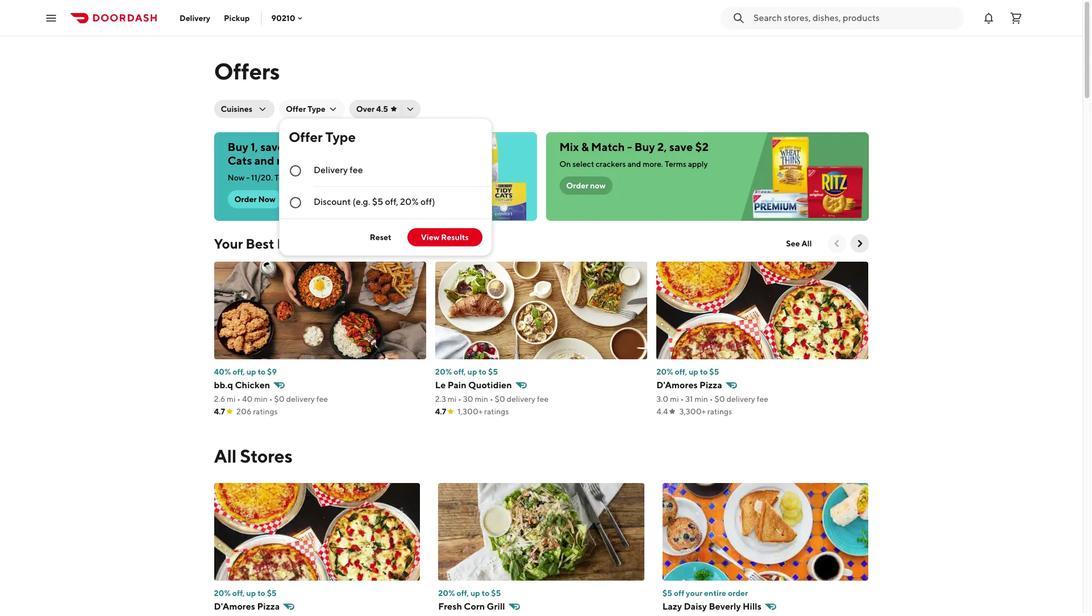 Task type: locate. For each thing, give the bounding box(es) containing it.
0 vertical spatial order
[[566, 181, 589, 190]]

2.6 mi • 40 min • $0 delivery fee
[[214, 395, 328, 404]]

0 horizontal spatial -
[[246, 173, 250, 182]]

1 horizontal spatial $0
[[495, 395, 505, 404]]

to
[[258, 368, 266, 377], [479, 368, 487, 377], [700, 368, 708, 377], [258, 589, 265, 598], [482, 589, 490, 598]]

now down cats
[[228, 173, 245, 182]]

2 buy from the left
[[635, 140, 655, 153]]

0 horizontal spatial select
[[316, 140, 348, 153]]

up for 31
[[689, 368, 698, 377]]

3 delivery from the left
[[727, 395, 755, 404]]

1 horizontal spatial ratings
[[484, 408, 509, 417]]

delivery right 40
[[286, 395, 315, 404]]

0 vertical spatial delivery
[[180, 13, 210, 22]]

apply
[[688, 160, 708, 169], [298, 173, 318, 182]]

• up "206 ratings"
[[269, 395, 273, 404]]

2 mi from the left
[[448, 395, 457, 404]]

offer type down offer type button
[[289, 129, 356, 145]]

• left 40
[[237, 395, 241, 404]]

now down the 11/20.
[[258, 195, 276, 204]]

0 items, open order cart image
[[1009, 11, 1023, 25]]

delivery for delivery
[[180, 13, 210, 22]]

off
[[674, 589, 684, 598]]

corn
[[464, 602, 485, 613]]

now
[[228, 173, 245, 182], [258, 195, 276, 204]]

1 horizontal spatial mi
[[448, 395, 457, 404]]

1 horizontal spatial d'amores pizza
[[657, 380, 722, 391]]

-
[[627, 140, 632, 153], [246, 173, 250, 182]]

0 vertical spatial select
[[316, 140, 348, 153]]

1 buy from the left
[[228, 140, 248, 153]]

crackers
[[596, 160, 626, 169]]

2 horizontal spatial min
[[695, 395, 708, 404]]

to for 31
[[700, 368, 708, 377]]

0 horizontal spatial all
[[214, 446, 236, 467]]

0 horizontal spatial ratings
[[253, 408, 278, 417]]

your best deals link
[[214, 235, 312, 253]]

save right 1,
[[260, 140, 284, 153]]

0 vertical spatial now
[[228, 173, 245, 182]]

view results
[[421, 233, 469, 242]]

20% off, up to $5
[[435, 368, 498, 377], [657, 368, 719, 377], [214, 589, 277, 598], [438, 589, 501, 598]]

terms
[[665, 160, 687, 169], [274, 173, 296, 182]]

$0 up "206 ratings"
[[274, 395, 285, 404]]

terms down 2,
[[665, 160, 687, 169]]

20%
[[400, 197, 419, 207], [435, 368, 452, 377], [657, 368, 673, 377], [214, 589, 231, 598], [438, 589, 455, 598]]

$1
[[286, 140, 298, 153]]

3,300+
[[679, 408, 706, 417]]

fresh corn grill
[[438, 602, 505, 613]]

1 vertical spatial order
[[234, 195, 257, 204]]

1 horizontal spatial now
[[258, 195, 276, 204]]

(e.g.
[[353, 197, 370, 207]]

1 vertical spatial -
[[246, 173, 250, 182]]

1 vertical spatial all
[[214, 446, 236, 467]]

1,
[[251, 140, 258, 153]]

0 vertical spatial pizza
[[700, 380, 722, 391]]

$0 for d'amores pizza
[[715, 395, 725, 404]]

0 horizontal spatial delivery
[[286, 395, 315, 404]]

0 horizontal spatial min
[[254, 395, 268, 404]]

mi right 2.6
[[227, 395, 236, 404]]

4.7 for bb.q
[[214, 408, 225, 417]]

all right the see
[[802, 239, 812, 248]]

4.7 down 2.3
[[435, 408, 446, 417]]

and down mix & match - buy 2, save $2
[[628, 160, 641, 169]]

d'amores pizza
[[657, 380, 722, 391], [214, 602, 280, 613]]

1 • from the left
[[237, 395, 241, 404]]

apply down '$2' at the right
[[688, 160, 708, 169]]

buy up cats
[[228, 140, 248, 153]]

select down '&'
[[573, 160, 594, 169]]

on
[[560, 160, 571, 169]]

1 horizontal spatial terms
[[665, 160, 687, 169]]

mi right 2.3
[[448, 395, 457, 404]]

on
[[300, 140, 314, 153]]

save right 2,
[[669, 140, 693, 153]]

0 horizontal spatial save
[[260, 140, 284, 153]]

3.0 mi • 31 min • $0 delivery fee
[[657, 395, 769, 404]]

2 ratings from the left
[[484, 408, 509, 417]]

min up "206 ratings"
[[254, 395, 268, 404]]

select
[[316, 140, 348, 153], [573, 160, 594, 169]]

0 horizontal spatial order
[[234, 195, 257, 204]]

•
[[237, 395, 241, 404], [269, 395, 273, 404], [458, 395, 461, 404], [490, 395, 493, 404], [681, 395, 684, 404], [710, 395, 713, 404]]

1 horizontal spatial apply
[[688, 160, 708, 169]]

delivery up the 3,300+ ratings
[[727, 395, 755, 404]]

off,
[[385, 197, 398, 207], [233, 368, 245, 377], [454, 368, 466, 377], [675, 368, 687, 377], [232, 589, 245, 598], [457, 589, 469, 598]]

1 horizontal spatial 4.7
[[435, 408, 446, 417]]

0 horizontal spatial delivery
[[180, 13, 210, 22]]

1 min from the left
[[254, 395, 268, 404]]

0 horizontal spatial mi
[[227, 395, 236, 404]]

$0 down quotidien at bottom
[[495, 395, 505, 404]]

3 min from the left
[[695, 395, 708, 404]]

1 4.7 from the left
[[214, 408, 225, 417]]

min right 31 on the right of page
[[695, 395, 708, 404]]

2 $0 from the left
[[495, 395, 505, 404]]

$5 off your entire order
[[663, 589, 748, 598]]

0 horizontal spatial buy
[[228, 140, 248, 153]]

reset button
[[363, 228, 398, 247]]

$0
[[274, 395, 285, 404], [495, 395, 505, 404], [715, 395, 725, 404]]

1 vertical spatial select
[[573, 160, 594, 169]]

2.3 mi • 30 min • $0 delivery fee
[[435, 395, 549, 404]]

delivery inside option
[[314, 165, 348, 176]]

1 horizontal spatial d'amores
[[657, 380, 698, 391]]

0 vertical spatial terms
[[665, 160, 687, 169]]

lazy
[[663, 602, 682, 613]]

$2
[[695, 140, 709, 153]]

2 save from the left
[[669, 140, 693, 153]]

0 vertical spatial d'amores
[[657, 380, 698, 391]]

1 vertical spatial d'amores
[[214, 602, 255, 613]]

0 horizontal spatial pizza
[[257, 602, 280, 613]]

1 vertical spatial offer
[[289, 129, 323, 145]]

- up on select crackers and more. terms apply
[[627, 140, 632, 153]]

31
[[686, 395, 693, 404]]

ratings down 3.0 mi • 31 min • $0 delivery fee
[[708, 408, 732, 417]]

select inside buy 1, save $1 on select tidy cats and more
[[316, 140, 348, 153]]

next button of carousel image
[[854, 238, 865, 250]]

4.7 down 2.6
[[214, 408, 225, 417]]

0 horizontal spatial d'amores pizza
[[214, 602, 280, 613]]

1 vertical spatial apply
[[298, 173, 318, 182]]

1 horizontal spatial delivery
[[314, 165, 348, 176]]

1 vertical spatial pizza
[[257, 602, 280, 613]]

delivery
[[180, 13, 210, 22], [314, 165, 348, 176]]

up
[[246, 368, 256, 377], [468, 368, 477, 377], [689, 368, 698, 377], [246, 589, 256, 598], [471, 589, 480, 598]]

3 ratings from the left
[[708, 408, 732, 417]]

6 • from the left
[[710, 395, 713, 404]]

0 horizontal spatial apply
[[298, 173, 318, 182]]

pickup
[[224, 13, 250, 22]]

1 vertical spatial now
[[258, 195, 276, 204]]

up for 30
[[468, 368, 477, 377]]

min
[[254, 395, 268, 404], [475, 395, 488, 404], [695, 395, 708, 404]]

1 horizontal spatial delivery
[[507, 395, 535, 404]]

deals
[[277, 236, 312, 252]]

&
[[581, 140, 589, 153]]

$5
[[372, 197, 383, 207], [488, 368, 498, 377], [709, 368, 719, 377], [267, 589, 277, 598], [491, 589, 501, 598], [663, 589, 672, 598]]

ratings down the 2.3 mi • 30 min • $0 delivery fee
[[484, 408, 509, 417]]

order left now
[[566, 181, 589, 190]]

terms down more
[[274, 173, 296, 182]]

2,
[[657, 140, 667, 153]]

save inside buy 1, save $1 on select tidy cats and more
[[260, 140, 284, 153]]

order
[[566, 181, 589, 190], [234, 195, 257, 204]]

2.3
[[435, 395, 446, 404]]

min up 1,300+ ratings
[[475, 395, 488, 404]]

buy left 2,
[[635, 140, 655, 153]]

• up the 3,300+ ratings
[[710, 395, 713, 404]]

- left the 11/20.
[[246, 173, 250, 182]]

type up on
[[308, 105, 326, 114]]

order down the 11/20.
[[234, 195, 257, 204]]

0 vertical spatial type
[[308, 105, 326, 114]]

2 horizontal spatial ratings
[[708, 408, 732, 417]]

see all link
[[779, 235, 819, 253]]

4.4
[[657, 408, 668, 417]]

3 mi from the left
[[670, 395, 679, 404]]

delivery for delivery fee
[[314, 165, 348, 176]]

all
[[802, 239, 812, 248], [214, 446, 236, 467]]

apply down more
[[298, 173, 318, 182]]

1 horizontal spatial min
[[475, 395, 488, 404]]

1 horizontal spatial save
[[669, 140, 693, 153]]

$0 up the 3,300+ ratings
[[715, 395, 725, 404]]

cats
[[228, 154, 252, 167]]

discount
[[314, 197, 351, 207]]

mi for bb.q
[[227, 395, 236, 404]]

0 vertical spatial -
[[627, 140, 632, 153]]

• down quotidien at bottom
[[490, 395, 493, 404]]

ratings
[[253, 408, 278, 417], [484, 408, 509, 417], [708, 408, 732, 417]]

1,300+ ratings
[[458, 408, 509, 417]]

save
[[260, 140, 284, 153], [669, 140, 693, 153]]

0 horizontal spatial 4.7
[[214, 408, 225, 417]]

type
[[308, 105, 326, 114], [325, 129, 356, 145]]

0 horizontal spatial now
[[228, 173, 245, 182]]

le
[[435, 380, 446, 391]]

2 4.7 from the left
[[435, 408, 446, 417]]

1 horizontal spatial buy
[[635, 140, 655, 153]]

fee for bb.q chicken
[[316, 395, 328, 404]]

delivery up discount
[[314, 165, 348, 176]]

and down 1,
[[254, 154, 274, 167]]

offer up $1
[[286, 105, 306, 114]]

2 horizontal spatial $0
[[715, 395, 725, 404]]

1 horizontal spatial and
[[628, 160, 641, 169]]

0 horizontal spatial $0
[[274, 395, 285, 404]]

type up delivery fee
[[325, 129, 356, 145]]

1 vertical spatial terms
[[274, 173, 296, 182]]

2 horizontal spatial delivery
[[727, 395, 755, 404]]

delivery left pickup
[[180, 13, 210, 22]]

delivery down quotidien at bottom
[[507, 395, 535, 404]]

1 mi from the left
[[227, 395, 236, 404]]

20% inside radio
[[400, 197, 419, 207]]

option group
[[280, 155, 492, 219]]

offer up more
[[289, 129, 323, 145]]

buy inside buy 1, save $1 on select tidy cats and more
[[228, 140, 248, 153]]

• left 30
[[458, 395, 461, 404]]

2 horizontal spatial mi
[[670, 395, 679, 404]]

mi for d'amores
[[670, 395, 679, 404]]

delivery for d'amores pizza
[[727, 395, 755, 404]]

3 $0 from the left
[[715, 395, 725, 404]]

0 vertical spatial offer type
[[286, 105, 326, 114]]

fee
[[350, 165, 363, 176], [316, 395, 328, 404], [537, 395, 549, 404], [757, 395, 769, 404]]

1 vertical spatial d'amores pizza
[[214, 602, 280, 613]]

delivery inside button
[[180, 13, 210, 22]]

bb.q
[[214, 380, 233, 391]]

0 horizontal spatial and
[[254, 154, 274, 167]]

2 delivery from the left
[[507, 395, 535, 404]]

all left "stores"
[[214, 446, 236, 467]]

2 • from the left
[[269, 395, 273, 404]]

mi right 3.0
[[670, 395, 679, 404]]

offer
[[286, 105, 306, 114], [289, 129, 323, 145]]

1 save from the left
[[260, 140, 284, 153]]

0 vertical spatial offer
[[286, 105, 306, 114]]

order for buy 1, save $1 on select tidy cats and more
[[234, 195, 257, 204]]

offer type up on
[[286, 105, 326, 114]]

to for 40
[[258, 368, 266, 377]]

2 min from the left
[[475, 395, 488, 404]]

0 vertical spatial all
[[802, 239, 812, 248]]

1 ratings from the left
[[253, 408, 278, 417]]

ratings down 2.6 mi • 40 min • $0 delivery fee
[[253, 408, 278, 417]]

select up delivery fee
[[316, 140, 348, 153]]

30
[[463, 395, 473, 404]]

1 delivery from the left
[[286, 395, 315, 404]]

5 • from the left
[[681, 395, 684, 404]]

stores
[[240, 446, 292, 467]]

min for pain
[[475, 395, 488, 404]]

0 vertical spatial d'amores pizza
[[657, 380, 722, 391]]

offer type inside button
[[286, 105, 326, 114]]

1 $0 from the left
[[274, 395, 285, 404]]

d'amores
[[657, 380, 698, 391], [214, 602, 255, 613]]

now - 11/20. terms apply
[[228, 173, 318, 182]]

• left 31 on the right of page
[[681, 395, 684, 404]]

1 vertical spatial delivery
[[314, 165, 348, 176]]

2.6
[[214, 395, 225, 404]]

1 horizontal spatial order
[[566, 181, 589, 190]]

lazy daisy beverly hills
[[663, 602, 762, 613]]

see all
[[786, 239, 812, 248]]



Task type: vqa. For each thing, say whether or not it's contained in the screenshot.
the topmost Now
yes



Task type: describe. For each thing, give the bounding box(es) containing it.
off, inside radio
[[385, 197, 398, 207]]

entire
[[704, 589, 726, 598]]

delivery for le pain quotidien
[[507, 395, 535, 404]]

over
[[356, 105, 375, 114]]

ratings for le pain quotidien
[[484, 408, 509, 417]]

1 horizontal spatial -
[[627, 140, 632, 153]]

reset
[[370, 233, 391, 242]]

open menu image
[[44, 11, 58, 25]]

offer type button
[[279, 100, 345, 118]]

on select crackers and more. terms apply
[[560, 160, 708, 169]]

$9
[[267, 368, 277, 377]]

Discount (e.g. $5 off, 20% off) radio
[[280, 187, 492, 219]]

$0 for bb.q chicken
[[274, 395, 285, 404]]

pain
[[448, 380, 466, 391]]

beverly
[[709, 602, 741, 613]]

buy 1, save $1 on select tidy cats and more
[[228, 140, 373, 167]]

Delivery fee radio
[[280, 155, 492, 187]]

your
[[686, 589, 703, 598]]

4 • from the left
[[490, 395, 493, 404]]

off)
[[421, 197, 435, 207]]

quotidien
[[468, 380, 512, 391]]

see
[[786, 239, 800, 248]]

fee for le pain quotidien
[[537, 395, 549, 404]]

delivery fee
[[314, 165, 363, 176]]

previous button of carousel image
[[831, 238, 843, 250]]

4.7 for le
[[435, 408, 446, 417]]

match
[[591, 140, 625, 153]]

11/20.
[[251, 173, 273, 182]]

le pain quotidien
[[435, 380, 512, 391]]

0 vertical spatial apply
[[688, 160, 708, 169]]

view
[[421, 233, 440, 242]]

pickup button
[[217, 9, 257, 27]]

fee inside option
[[350, 165, 363, 176]]

fresh
[[438, 602, 462, 613]]

206
[[236, 408, 251, 417]]

40
[[242, 395, 253, 404]]

cuisines button
[[214, 100, 274, 118]]

0 horizontal spatial terms
[[274, 173, 296, 182]]

up for 40
[[246, 368, 256, 377]]

1,300+
[[458, 408, 483, 417]]

mix
[[560, 140, 579, 153]]

mi for le
[[448, 395, 457, 404]]

now inside button
[[258, 195, 276, 204]]

type inside button
[[308, 105, 326, 114]]

offer inside button
[[286, 105, 306, 114]]

delivery button
[[173, 9, 217, 27]]

1 horizontal spatial all
[[802, 239, 812, 248]]

best
[[246, 236, 274, 252]]

ratings for bb.q chicken
[[253, 408, 278, 417]]

tidy
[[350, 140, 373, 153]]

notification bell image
[[982, 11, 996, 25]]

1 vertical spatial offer type
[[289, 129, 356, 145]]

206 ratings
[[236, 408, 278, 417]]

40%
[[214, 368, 231, 377]]

40% off, up to $9
[[214, 368, 277, 377]]

4.5
[[376, 105, 388, 114]]

over 4.5
[[356, 105, 388, 114]]

ratings for d'amores pizza
[[708, 408, 732, 417]]

your
[[214, 236, 243, 252]]

option group containing delivery fee
[[280, 155, 492, 219]]

1 vertical spatial type
[[325, 129, 356, 145]]

more.
[[643, 160, 663, 169]]

$0 for le pain quotidien
[[495, 395, 505, 404]]

mix & match - buy 2, save $2
[[560, 140, 709, 153]]

delivery for bb.q chicken
[[286, 395, 315, 404]]

min for pizza
[[695, 395, 708, 404]]

3,300+ ratings
[[679, 408, 732, 417]]

to for 30
[[479, 368, 487, 377]]

order now button
[[228, 190, 282, 209]]

daisy
[[684, 602, 707, 613]]

view results button
[[407, 228, 482, 247]]

90210 button
[[271, 13, 304, 22]]

1 horizontal spatial pizza
[[700, 380, 722, 391]]

over 4.5 button
[[349, 100, 420, 118]]

discount (e.g. $5 off, 20% off)
[[314, 197, 435, 207]]

order now
[[234, 195, 276, 204]]

3.0
[[657, 395, 669, 404]]

fee for d'amores pizza
[[757, 395, 769, 404]]

all stores
[[214, 446, 292, 467]]

hills
[[743, 602, 762, 613]]

order now
[[566, 181, 606, 190]]

your best deals
[[214, 236, 312, 252]]

Store search: begin typing to search for stores available on DoorDash text field
[[754, 12, 957, 24]]

90210
[[271, 13, 295, 22]]

results
[[441, 233, 469, 242]]

min for chicken
[[254, 395, 268, 404]]

chicken
[[235, 380, 270, 391]]

grill
[[487, 602, 505, 613]]

0 horizontal spatial d'amores
[[214, 602, 255, 613]]

now
[[590, 181, 606, 190]]

cuisines
[[221, 105, 252, 114]]

bb.q chicken
[[214, 380, 270, 391]]

offers
[[214, 58, 280, 85]]

$5 inside radio
[[372, 197, 383, 207]]

1 horizontal spatial select
[[573, 160, 594, 169]]

more
[[277, 154, 304, 167]]

order now button
[[560, 177, 613, 195]]

and inside buy 1, save $1 on select tidy cats and more
[[254, 154, 274, 167]]

order for mix & match - buy 2, save $2
[[566, 181, 589, 190]]

3 • from the left
[[458, 395, 461, 404]]

order
[[728, 589, 748, 598]]



